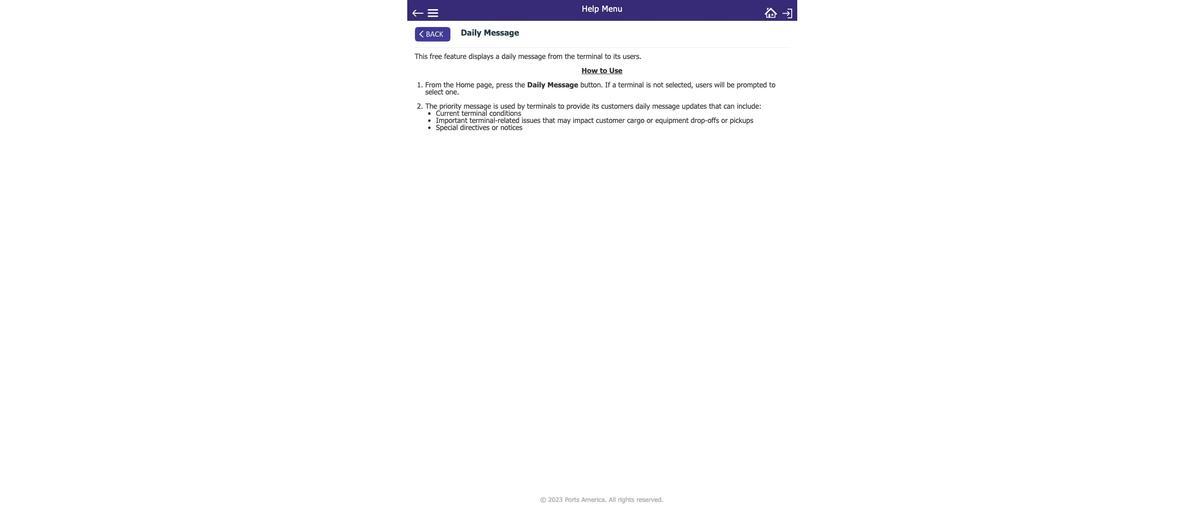 Task type: describe. For each thing, give the bounding box(es) containing it.
to up how to use on the top of the page
[[605, 52, 612, 61]]

pickups
[[730, 116, 754, 125]]

daily message
[[461, 28, 519, 37]]

1 horizontal spatial message
[[548, 80, 579, 89]]

important
[[436, 116, 468, 125]]

impact
[[573, 116, 594, 125]]

use
[[610, 66, 623, 75]]

current
[[436, 109, 460, 117]]

directives
[[460, 123, 490, 132]]

0 horizontal spatial or
[[492, 123, 499, 132]]

home
[[456, 80, 475, 89]]

will
[[715, 80, 725, 89]]

from the home page, press the daily message
[[426, 80, 579, 89]]

selected,
[[666, 80, 694, 89]]

1 horizontal spatial message
[[519, 52, 546, 61]]

the priority message is used by terminals to provide its customers daily message updates that can include: current terminal conditions important terminal-related issues that may impact customer cargo or equipment drop-offs or pickups special directives or notices
[[426, 102, 762, 132]]

2 horizontal spatial message
[[653, 102, 680, 110]]

can
[[724, 102, 735, 110]]

special
[[436, 123, 458, 132]]

drop-
[[691, 116, 708, 125]]

feature
[[445, 52, 467, 61]]

customers
[[602, 102, 634, 110]]

to left use
[[600, 66, 608, 75]]

help menu banner
[[407, 0, 798, 21]]

include:
[[737, 102, 762, 110]]

ports
[[565, 495, 580, 503]]

conditions
[[490, 109, 521, 117]]

is inside button.  if a terminal is not selected, users will be prompted to select one.
[[647, 80, 651, 89]]

© 2023 ports america. all rights reserved.
[[541, 495, 664, 503]]

all
[[610, 495, 617, 503]]

by
[[518, 102, 525, 110]]

may
[[558, 116, 571, 125]]

issues
[[522, 116, 541, 125]]

users.
[[623, 52, 642, 61]]

from
[[548, 52, 563, 61]]

if
[[606, 80, 611, 89]]

reserved.
[[637, 495, 664, 503]]

0 vertical spatial a
[[496, 52, 500, 61]]

© 2023 ports america. all rights reserved. footer
[[404, 493, 801, 506]]

0 vertical spatial that
[[710, 102, 722, 110]]

customer
[[596, 116, 625, 125]]

is inside the priority message is used by terminals to provide its customers daily message updates that can include: current terminal conditions important terminal-related issues that may impact customer cargo or equipment drop-offs or pickups special directives or notices
[[494, 102, 498, 110]]

users
[[696, 80, 713, 89]]

how to use
[[582, 66, 623, 75]]

terminal-
[[470, 116, 498, 125]]

menu
[[602, 4, 623, 13]]

terminals
[[527, 102, 556, 110]]

1 horizontal spatial the
[[515, 80, 525, 89]]

terminal inside the priority message is used by terminals to provide its customers daily message updates that can include: current terminal conditions important terminal-related issues that may impact customer cargo or equipment drop-offs or pickups special directives or notices
[[462, 109, 488, 117]]

button.  if a terminal is not selected, users will be prompted to select one.
[[426, 80, 776, 96]]

button.
[[581, 80, 603, 89]]



Task type: locate. For each thing, give the bounding box(es) containing it.
0 horizontal spatial a
[[496, 52, 500, 61]]

the
[[565, 52, 575, 61], [444, 80, 454, 89], [515, 80, 525, 89]]

free
[[430, 52, 442, 61]]

rights
[[619, 495, 635, 503]]

message
[[519, 52, 546, 61], [464, 102, 491, 110], [653, 102, 680, 110]]

0 horizontal spatial message
[[464, 102, 491, 110]]

select
[[426, 88, 444, 96]]

daily up cargo
[[636, 102, 651, 110]]

one.
[[446, 88, 460, 96]]

0 vertical spatial daily
[[502, 52, 516, 61]]

is
[[647, 80, 651, 89], [494, 102, 498, 110]]

message up the provide
[[548, 80, 579, 89]]

0 horizontal spatial terminal
[[462, 109, 488, 117]]

terminal up how
[[577, 52, 603, 61]]

2 horizontal spatial or
[[722, 116, 728, 125]]

to right prompted
[[770, 80, 776, 89]]

©
[[541, 495, 547, 503]]

that
[[710, 102, 722, 110], [543, 116, 556, 125]]

notices
[[501, 123, 523, 132]]

0 vertical spatial message
[[484, 28, 519, 37]]

page,
[[477, 80, 494, 89]]

priority
[[440, 102, 462, 110]]

or right cargo
[[647, 116, 654, 125]]

cargo
[[628, 116, 645, 125]]

1 horizontal spatial its
[[614, 52, 621, 61]]

daily up displays
[[461, 28, 482, 37]]

1 vertical spatial that
[[543, 116, 556, 125]]

1 horizontal spatial that
[[710, 102, 722, 110]]

1 vertical spatial message
[[548, 80, 579, 89]]

daily
[[502, 52, 516, 61], [636, 102, 651, 110]]

its right the provide
[[592, 102, 599, 110]]

related
[[498, 116, 520, 125]]

0 horizontal spatial daily
[[502, 52, 516, 61]]

0 horizontal spatial message
[[484, 28, 519, 37]]

1 vertical spatial daily
[[636, 102, 651, 110]]

1 vertical spatial daily
[[528, 80, 546, 89]]

2 horizontal spatial terminal
[[619, 80, 644, 89]]

press
[[497, 80, 513, 89]]

used
[[501, 102, 516, 110]]

or right offs
[[722, 116, 728, 125]]

0 horizontal spatial the
[[444, 80, 454, 89]]

1 vertical spatial its
[[592, 102, 599, 110]]

message left from
[[519, 52, 546, 61]]

1 horizontal spatial daily
[[528, 80, 546, 89]]

0 vertical spatial daily
[[461, 28, 482, 37]]

1 horizontal spatial terminal
[[577, 52, 603, 61]]

the right from
[[565, 52, 575, 61]]

message up terminal-
[[464, 102, 491, 110]]

that left can
[[710, 102, 722, 110]]

to
[[605, 52, 612, 61], [600, 66, 608, 75], [770, 80, 776, 89], [558, 102, 565, 110]]

help menu
[[582, 4, 623, 13]]

0 horizontal spatial that
[[543, 116, 556, 125]]

not
[[654, 80, 664, 89]]

1 vertical spatial is
[[494, 102, 498, 110]]

a inside button.  if a terminal is not selected, users will be prompted to select one.
[[613, 80, 617, 89]]

offs
[[708, 116, 720, 125]]

2023
[[549, 495, 563, 503]]

daily
[[461, 28, 482, 37], [528, 80, 546, 89]]

2 vertical spatial terminal
[[462, 109, 488, 117]]

2 horizontal spatial the
[[565, 52, 575, 61]]

terminal up directives
[[462, 109, 488, 117]]

to inside button.  if a terminal is not selected, users will be prompted to select one.
[[770, 80, 776, 89]]

daily up the 'terminals'
[[528, 80, 546, 89]]

0 horizontal spatial its
[[592, 102, 599, 110]]

the right press on the top of the page
[[515, 80, 525, 89]]

0 horizontal spatial daily
[[461, 28, 482, 37]]

this
[[415, 52, 428, 61]]

its up use
[[614, 52, 621, 61]]

provide
[[567, 102, 590, 110]]

message
[[484, 28, 519, 37], [548, 80, 579, 89]]

a right 'if'
[[613, 80, 617, 89]]

a right displays
[[496, 52, 500, 61]]

to inside the priority message is used by terminals to provide its customers daily message updates that can include: current terminal conditions important terminal-related issues that may impact customer cargo or equipment drop-offs or pickups special directives or notices
[[558, 102, 565, 110]]

america.
[[582, 495, 608, 503]]

1 horizontal spatial a
[[613, 80, 617, 89]]

is left not
[[647, 80, 651, 89]]

0 vertical spatial terminal
[[577, 52, 603, 61]]

this free feature displays a daily message from the terminal to its users.
[[415, 52, 642, 61]]

message up displays
[[484, 28, 519, 37]]

a
[[496, 52, 500, 61], [613, 80, 617, 89]]

be
[[727, 80, 735, 89]]

0 vertical spatial is
[[647, 80, 651, 89]]

or
[[647, 116, 654, 125], [722, 116, 728, 125], [492, 123, 499, 132]]

1 vertical spatial terminal
[[619, 80, 644, 89]]

1 horizontal spatial is
[[647, 80, 651, 89]]

updates
[[682, 102, 707, 110]]

terminal
[[577, 52, 603, 61], [619, 80, 644, 89], [462, 109, 488, 117]]

how
[[582, 66, 598, 75]]

help
[[582, 4, 599, 13]]

its inside the priority message is used by terminals to provide its customers daily message updates that can include: current terminal conditions important terminal-related issues that may impact customer cargo or equipment drop-offs or pickups special directives or notices
[[592, 102, 599, 110]]

prompted
[[737, 80, 768, 89]]

daily right displays
[[502, 52, 516, 61]]

1 vertical spatial a
[[613, 80, 617, 89]]

0 horizontal spatial is
[[494, 102, 498, 110]]

from
[[426, 80, 442, 89]]

displays
[[469, 52, 494, 61]]

is left used
[[494, 102, 498, 110]]

the right "from" on the left top of page
[[444, 80, 454, 89]]

1 horizontal spatial daily
[[636, 102, 651, 110]]

its
[[614, 52, 621, 61], [592, 102, 599, 110]]

message up equipment
[[653, 102, 680, 110]]

equipment
[[656, 116, 689, 125]]

0 vertical spatial its
[[614, 52, 621, 61]]

terminal inside button.  if a terminal is not selected, users will be prompted to select one.
[[619, 80, 644, 89]]

that left may at the top of page
[[543, 116, 556, 125]]

or left notices
[[492, 123, 499, 132]]

the
[[426, 102, 437, 110]]

to up may at the top of page
[[558, 102, 565, 110]]

1 horizontal spatial or
[[647, 116, 654, 125]]

help menu heading
[[524, 0, 681, 16]]

daily inside the priority message is used by terminals to provide its customers daily message updates that can include: current terminal conditions important terminal-related issues that may impact customer cargo or equipment drop-offs or pickups special directives or notices
[[636, 102, 651, 110]]

terminal down use
[[619, 80, 644, 89]]



Task type: vqa. For each thing, say whether or not it's contained in the screenshot.
that to the top
yes



